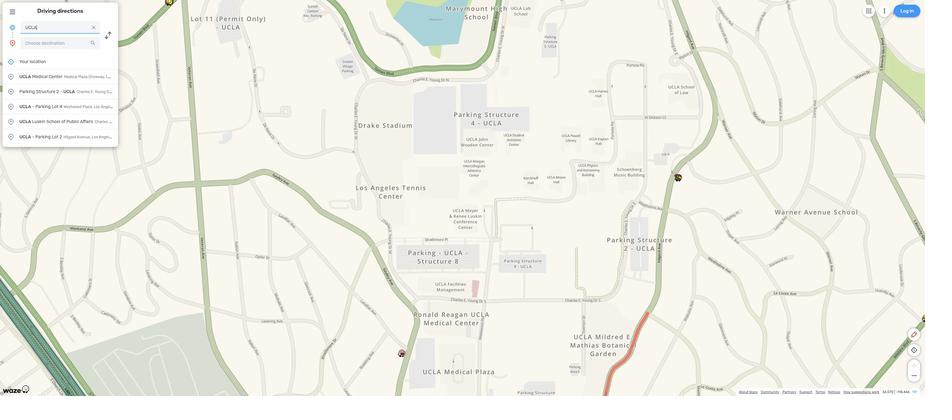 Task type: describe. For each thing, give the bounding box(es) containing it.
suggestions
[[852, 390, 871, 394]]

1 option from the top
[[2, 69, 118, 84]]

location image
[[9, 39, 16, 47]]

about waze link
[[739, 390, 758, 394]]

x image
[[91, 24, 97, 31]]

driving directions
[[37, 7, 83, 14]]

terms link
[[816, 390, 826, 394]]

pencil image
[[911, 331, 918, 338]]

work
[[872, 390, 880, 394]]

about
[[739, 390, 749, 394]]

zoom out image
[[911, 372, 919, 380]]

location image for 3rd option from the bottom of the page
[[7, 103, 15, 110]]

driving
[[37, 7, 56, 14]]

4 option from the top
[[2, 114, 118, 129]]

Choose starting point text field
[[21, 21, 100, 34]]

how suggestions work link
[[844, 390, 880, 394]]

-
[[896, 390, 898, 394]]

3 option from the top
[[2, 99, 118, 114]]

location image for fourth option from the top
[[7, 118, 15, 125]]

recenter image
[[7, 58, 15, 65]]

notices
[[829, 390, 841, 394]]

waze
[[750, 390, 758, 394]]

2 option from the top
[[2, 84, 118, 99]]



Task type: locate. For each thing, give the bounding box(es) containing it.
Choose destination text field
[[21, 37, 100, 49]]

terms
[[816, 390, 826, 394]]

community link
[[761, 390, 780, 394]]

1 location image from the top
[[7, 73, 15, 80]]

how
[[844, 390, 851, 394]]

location image for second option
[[7, 88, 15, 95]]

support
[[800, 390, 813, 394]]

notices link
[[829, 390, 841, 394]]

zoom in image
[[911, 362, 919, 370]]

5 option from the top
[[2, 129, 118, 144]]

current location image
[[9, 24, 16, 31]]

list box
[[2, 54, 118, 147]]

option
[[2, 69, 118, 84], [2, 84, 118, 99], [2, 99, 118, 114], [2, 114, 118, 129], [2, 129, 118, 144]]

community
[[761, 390, 780, 394]]

support link
[[800, 390, 813, 394]]

partners link
[[783, 390, 797, 394]]

link image
[[913, 389, 918, 394]]

location image for first option from the top
[[7, 73, 15, 80]]

2 location image from the top
[[7, 88, 15, 95]]

|
[[895, 390, 896, 394]]

34.070
[[883, 390, 894, 394]]

directions
[[57, 7, 83, 14]]

location image
[[7, 73, 15, 80], [7, 88, 15, 95], [7, 103, 15, 110], [7, 118, 15, 125], [7, 133, 15, 141]]

about waze community partners support terms notices how suggestions work 34.070 | -118.446
[[739, 390, 910, 394]]

5 location image from the top
[[7, 133, 15, 141]]

4 location image from the top
[[7, 118, 15, 125]]

location image for fifth option from the top of the page
[[7, 133, 15, 141]]

3 location image from the top
[[7, 103, 15, 110]]

118.446
[[898, 390, 910, 394]]

partners
[[783, 390, 797, 394]]



Task type: vqa. For each thing, say whether or not it's contained in the screenshot.
for
no



